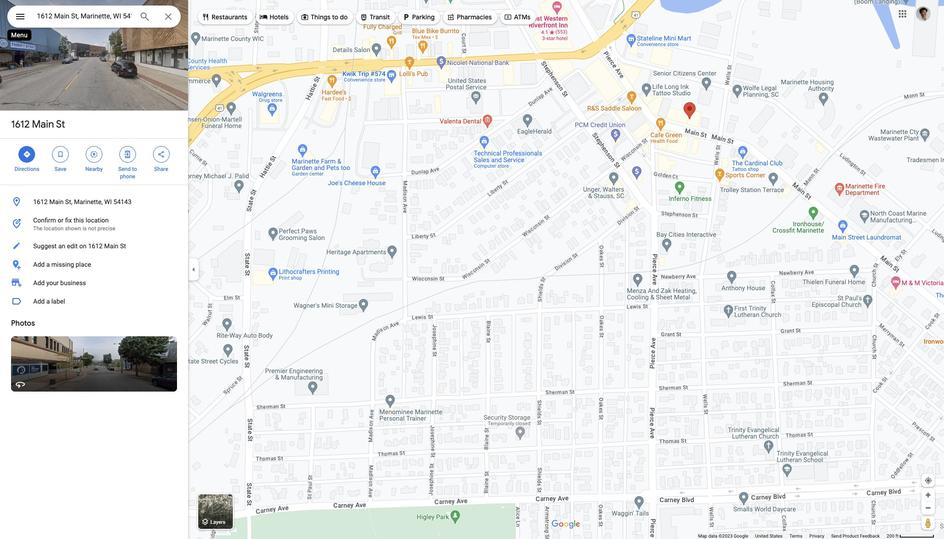 Task type: describe. For each thing, give the bounding box(es) containing it.
is
[[83, 226, 87, 232]]

add your business
[[33, 280, 86, 287]]

send product feedback
[[832, 534, 880, 539]]

1612 main st, marinette, wi 54143
[[33, 198, 132, 206]]

add for add your business
[[33, 280, 45, 287]]

atms
[[514, 13, 531, 21]]

phone
[[120, 173, 135, 180]]

1612 main st
[[11, 118, 65, 131]]

1612 main st, marinette, wi 54143 button
[[0, 193, 188, 211]]

main for st
[[32, 118, 54, 131]]

business
[[60, 280, 86, 287]]

the
[[33, 226, 43, 232]]

1612 for 1612 main st, marinette, wi 54143
[[33, 198, 48, 206]]

united states button
[[756, 534, 783, 540]]

to inside send to phone
[[132, 166, 137, 173]]

 transit
[[360, 12, 390, 22]]

©2023
[[719, 534, 733, 539]]

add a missing place button
[[0, 256, 188, 274]]


[[23, 149, 31, 160]]

fix
[[65, 217, 72, 224]]

edit
[[67, 243, 78, 250]]

this
[[74, 217, 84, 224]]


[[157, 149, 165, 160]]

send product feedback button
[[832, 534, 880, 540]]

not
[[88, 226, 96, 232]]

layers
[[211, 520, 226, 526]]

0 horizontal spatial location
[[44, 226, 64, 232]]

product
[[843, 534, 859, 539]]

confirm
[[33, 217, 56, 224]]

show street view coverage image
[[922, 517, 935, 530]]

hotels
[[270, 13, 289, 21]]

restaurants
[[212, 13, 248, 21]]


[[301, 12, 309, 22]]

or
[[58, 217, 64, 224]]


[[15, 10, 26, 23]]

1612 inside "button"
[[88, 243, 103, 250]]

directions
[[15, 166, 39, 173]]


[[56, 149, 65, 160]]

1612 Main St, Marinette, WI 54143 field
[[7, 6, 181, 28]]

add for add a missing place
[[33, 261, 45, 268]]

to inside  things to do
[[332, 13, 339, 21]]

terms button
[[790, 534, 803, 540]]


[[504, 12, 512, 22]]

precise
[[98, 226, 116, 232]]


[[124, 149, 132, 160]]

add a label
[[33, 298, 65, 305]]

united
[[756, 534, 769, 539]]

 pharmacies
[[447, 12, 492, 22]]

 things to do
[[301, 12, 348, 22]]

st inside "button"
[[120, 243, 126, 250]]

suggest an edit on 1612 main st button
[[0, 237, 188, 256]]


[[90, 149, 98, 160]]

 restaurants
[[202, 12, 248, 22]]

200 ft button
[[887, 534, 935, 539]]

marinette,
[[74, 198, 103, 206]]

a for missing
[[46, 261, 50, 268]]

states
[[770, 534, 783, 539]]

on
[[79, 243, 87, 250]]

st,
[[65, 198, 72, 206]]

 hotels
[[260, 12, 289, 22]]

footer inside google maps element
[[699, 534, 887, 540]]

send for send to phone
[[118, 166, 131, 173]]

privacy
[[810, 534, 825, 539]]

terms
[[790, 534, 803, 539]]

zoom in image
[[925, 492, 932, 499]]



Task type: locate. For each thing, give the bounding box(es) containing it.
suggest an edit on 1612 main st
[[33, 243, 126, 250]]

zoom out image
[[925, 505, 932, 512]]

add left your
[[33, 280, 45, 287]]

1 horizontal spatial send
[[832, 534, 842, 539]]


[[260, 12, 268, 22]]

None field
[[37, 11, 132, 22]]

save
[[55, 166, 66, 173]]

1 vertical spatial main
[[49, 198, 64, 206]]

1 horizontal spatial to
[[332, 13, 339, 21]]

0 horizontal spatial 1612
[[11, 118, 30, 131]]

your
[[46, 280, 59, 287]]

1612 up the confirm
[[33, 198, 48, 206]]

1 add from the top
[[33, 261, 45, 268]]

0 vertical spatial 1612
[[11, 118, 30, 131]]

200
[[887, 534, 895, 539]]

to
[[332, 13, 339, 21], [132, 166, 137, 173]]

2 vertical spatial main
[[104, 243, 119, 250]]

 button
[[7, 6, 33, 30]]

ft
[[896, 534, 899, 539]]

map
[[699, 534, 708, 539]]

st
[[56, 118, 65, 131], [120, 243, 126, 250]]

send left product
[[832, 534, 842, 539]]

a inside add a label button
[[46, 298, 50, 305]]

add your business link
[[0, 274, 188, 292]]

add down suggest at left top
[[33, 261, 45, 268]]


[[360, 12, 368, 22]]

0 horizontal spatial st
[[56, 118, 65, 131]]

1 a from the top
[[46, 261, 50, 268]]

3 add from the top
[[33, 298, 45, 305]]

a left missing
[[46, 261, 50, 268]]

1 horizontal spatial location
[[86, 217, 109, 224]]

add a missing place
[[33, 261, 91, 268]]

1 vertical spatial add
[[33, 280, 45, 287]]

a for label
[[46, 298, 50, 305]]

1612 right on
[[88, 243, 103, 250]]

0 vertical spatial add
[[33, 261, 45, 268]]

location
[[86, 217, 109, 224], [44, 226, 64, 232]]

missing
[[51, 261, 74, 268]]

label
[[51, 298, 65, 305]]

a
[[46, 261, 50, 268], [46, 298, 50, 305]]

united states
[[756, 534, 783, 539]]

2 a from the top
[[46, 298, 50, 305]]

1 vertical spatial location
[[44, 226, 64, 232]]

1612 up the 
[[11, 118, 30, 131]]

0 vertical spatial st
[[56, 118, 65, 131]]

54143
[[113, 198, 132, 206]]

1 vertical spatial st
[[120, 243, 126, 250]]

1612 for 1612 main st
[[11, 118, 30, 131]]

0 vertical spatial to
[[332, 13, 339, 21]]

an
[[58, 243, 65, 250]]

show your location image
[[925, 477, 933, 485]]

map data ©2023 google
[[699, 534, 749, 539]]

0 horizontal spatial to
[[132, 166, 137, 173]]

send
[[118, 166, 131, 173], [832, 534, 842, 539]]

add inside button
[[33, 298, 45, 305]]

data
[[709, 534, 718, 539]]

photos
[[11, 319, 35, 328]]

feedback
[[860, 534, 880, 539]]

footer
[[699, 534, 887, 540]]

send up the phone
[[118, 166, 131, 173]]

parking
[[412, 13, 435, 21]]

share
[[154, 166, 168, 173]]

google
[[734, 534, 749, 539]]


[[402, 12, 411, 22]]

1612 inside button
[[33, 198, 48, 206]]

 parking
[[402, 12, 435, 22]]

1612
[[11, 118, 30, 131], [33, 198, 48, 206], [88, 243, 103, 250]]

2 vertical spatial add
[[33, 298, 45, 305]]

1 vertical spatial 1612
[[33, 198, 48, 206]]

actions for 1612 main st region
[[0, 139, 188, 185]]

st up add a missing place button
[[120, 243, 126, 250]]

location up 'not'
[[86, 217, 109, 224]]

none field inside 1612 main st, marinette, wi 54143 field
[[37, 11, 132, 22]]

200 ft
[[887, 534, 899, 539]]

1 vertical spatial a
[[46, 298, 50, 305]]

place
[[76, 261, 91, 268]]

main
[[32, 118, 54, 131], [49, 198, 64, 206], [104, 243, 119, 250]]

0 horizontal spatial send
[[118, 166, 131, 173]]

a left label
[[46, 298, 50, 305]]

confirm or fix this location the location shown is not precise
[[33, 217, 116, 232]]

main inside "button"
[[104, 243, 119, 250]]

nearby
[[85, 166, 103, 173]]

wi
[[104, 198, 112, 206]]

1 vertical spatial to
[[132, 166, 137, 173]]

to left do
[[332, 13, 339, 21]]

send inside send to phone
[[118, 166, 131, 173]]

0 vertical spatial location
[[86, 217, 109, 224]]

main for st,
[[49, 198, 64, 206]]

things
[[311, 13, 331, 21]]

suggest
[[33, 243, 57, 250]]

1 vertical spatial send
[[832, 534, 842, 539]]

add left label
[[33, 298, 45, 305]]

2 add from the top
[[33, 280, 45, 287]]

2 horizontal spatial 1612
[[88, 243, 103, 250]]

pharmacies
[[457, 13, 492, 21]]

0 vertical spatial send
[[118, 166, 131, 173]]

send to phone
[[118, 166, 137, 180]]

1612 main st main content
[[0, 0, 188, 540]]

location down or
[[44, 226, 64, 232]]

 search field
[[7, 6, 181, 30]]

2 vertical spatial 1612
[[88, 243, 103, 250]]

privacy button
[[810, 534, 825, 540]]

transit
[[370, 13, 390, 21]]

0 vertical spatial a
[[46, 261, 50, 268]]

add a label button
[[0, 292, 188, 311]]

send for send product feedback
[[832, 534, 842, 539]]

footer containing map data ©2023 google
[[699, 534, 887, 540]]

google account: tariq douglas  
(tariq.douglas@adept.ai) image
[[917, 6, 931, 21]]

1 horizontal spatial 1612
[[33, 198, 48, 206]]

st up the  in the top left of the page
[[56, 118, 65, 131]]

do
[[340, 13, 348, 21]]

shown
[[65, 226, 81, 232]]

to up the phone
[[132, 166, 137, 173]]


[[202, 12, 210, 22]]

main inside button
[[49, 198, 64, 206]]

google maps element
[[0, 0, 945, 540]]


[[447, 12, 455, 22]]

0 vertical spatial main
[[32, 118, 54, 131]]

1 horizontal spatial st
[[120, 243, 126, 250]]

collapse side panel image
[[189, 265, 199, 275]]

add for add a label
[[33, 298, 45, 305]]

a inside add a missing place button
[[46, 261, 50, 268]]

add inside button
[[33, 261, 45, 268]]

send inside button
[[832, 534, 842, 539]]

add
[[33, 261, 45, 268], [33, 280, 45, 287], [33, 298, 45, 305]]

 atms
[[504, 12, 531, 22]]



Task type: vqa. For each thing, say whether or not it's contained in the screenshot.


